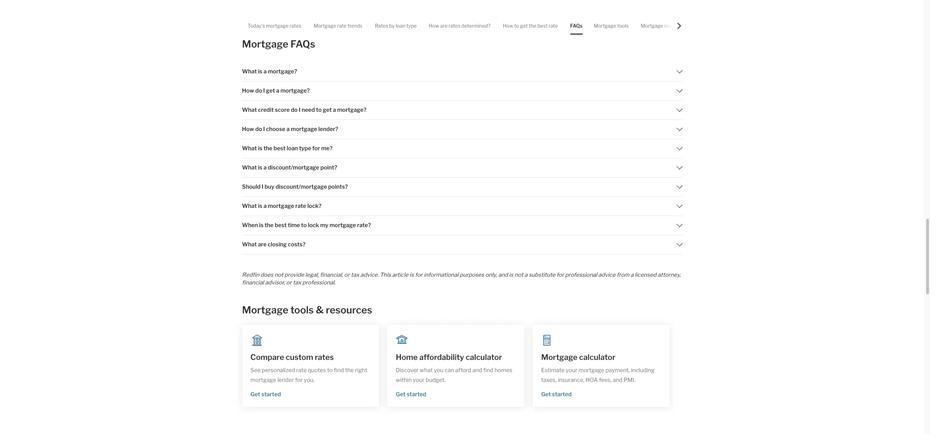 Task type: describe. For each thing, give the bounding box(es) containing it.
my
[[320, 222, 329, 228]]

mortgage calculator link
[[541, 352, 662, 363]]

budget.
[[426, 377, 446, 384]]

best for what is the best loan type for me?
[[274, 145, 286, 152]]

2 not from the left
[[515, 272, 523, 278]]

see
[[251, 367, 261, 374]]

costs?
[[288, 241, 306, 248]]

your inside estimate your mortgage payment, including taxes, insurance, hoa fees, and pmi.
[[566, 367, 578, 374]]

purposes
[[460, 272, 484, 278]]

a down buy
[[264, 203, 267, 209]]

substitute
[[529, 272, 555, 278]]

what for what are closing costs?
[[242, 241, 257, 248]]

home affordability calculator
[[396, 353, 502, 362]]

1 horizontal spatial type
[[407, 23, 417, 29]]

how to get the best rate link
[[503, 17, 558, 35]]

what is a discount/mortgage point?
[[242, 164, 337, 171]]

discount/mortgage for points?
[[276, 183, 327, 190]]

how to get the best rate
[[503, 23, 558, 29]]

mortgage calculator
[[541, 353, 616, 362]]

mortgage tools
[[594, 23, 629, 29]]

mortgage down what credit score do i need to get a mortgage?
[[291, 126, 317, 132]]

i left buy
[[262, 183, 264, 190]]

this
[[380, 272, 391, 278]]

need
[[302, 106, 315, 113]]

today's mortgage rates
[[248, 23, 301, 29]]

i left "need"
[[299, 106, 301, 113]]

only,
[[485, 272, 497, 278]]

mortgage tools & resources
[[242, 304, 372, 316]]

0 horizontal spatial tax
[[293, 279, 301, 286]]

find inside see personalized rate quotes to find the right mortgage lender for you.
[[334, 367, 344, 374]]

pmi.
[[624, 377, 636, 384]]

and inside redfin does not provide legal, financial, or tax advice. this article is for informational purposes only, and is not a substitute for professional advice from a licensed attorney, financial advisor, or tax professional.
[[498, 272, 508, 278]]

1 horizontal spatial loan
[[396, 23, 406, 29]]

a up "score"
[[276, 87, 279, 94]]

redfin does not provide legal, financial, or tax advice. this article is for informational purposes only, and is not a substitute for professional advice from a licensed attorney, financial advisor, or tax professional.
[[242, 272, 681, 286]]

to inside see personalized rate quotes to find the right mortgage lender for you.
[[327, 367, 333, 374]]

affordability
[[419, 353, 464, 362]]

including
[[631, 367, 655, 374]]

within
[[396, 377, 412, 384]]

how are rates determined?
[[429, 23, 491, 29]]

closing
[[268, 241, 287, 248]]

attorney,
[[658, 272, 681, 278]]

article
[[392, 272, 409, 278]]

mortgage news
[[641, 23, 677, 29]]

today's mortgage rates link
[[248, 17, 301, 35]]

custom
[[286, 353, 313, 362]]

do for choose
[[255, 126, 262, 132]]

rates for mortgage
[[290, 23, 301, 29]]

homes
[[495, 367, 513, 374]]

home
[[396, 353, 418, 362]]

fees,
[[599, 377, 612, 384]]

you.
[[304, 377, 315, 383]]

buy
[[265, 183, 274, 190]]

advice.
[[361, 272, 379, 278]]

lender
[[277, 377, 294, 383]]

choose
[[266, 126, 285, 132]]

mortgage faqs
[[242, 38, 315, 50]]

mortgage tools link
[[594, 17, 629, 35]]

rate inside see personalized rate quotes to find the right mortgage lender for you.
[[296, 367, 307, 374]]

rates
[[375, 23, 388, 29]]

are for rates
[[440, 23, 448, 29]]

lock
[[308, 222, 319, 228]]

mortgage down buy
[[268, 203, 294, 209]]

informational
[[424, 272, 459, 278]]

0 vertical spatial faqs
[[570, 23, 583, 29]]

how do i get a mortgage?
[[242, 87, 310, 94]]

what for what is a mortgage?
[[242, 68, 257, 75]]

quotes
[[308, 367, 326, 374]]

you
[[434, 367, 444, 374]]

time
[[288, 222, 300, 228]]

how for how do i choose a mortgage lender?
[[242, 126, 254, 132]]

what for what is a discount/mortgage point?
[[242, 164, 257, 171]]

me?
[[321, 145, 333, 152]]

1 horizontal spatial tax
[[351, 272, 359, 278]]

0 horizontal spatial loan
[[287, 145, 298, 152]]

rate left trends
[[337, 23, 347, 29]]

rates for are
[[449, 23, 461, 29]]

points?
[[328, 183, 348, 190]]

started for home
[[407, 391, 426, 398]]

what for what credit score do i need to get a mortgage?
[[242, 106, 257, 113]]

advisor,
[[265, 279, 285, 286]]

mortgage for mortgage faqs
[[242, 38, 288, 50]]

what are closing costs?
[[242, 241, 306, 248]]

discover what you can afford and find homes within your budget.
[[396, 367, 514, 384]]

advice
[[599, 272, 616, 278]]

compare custom rates
[[251, 353, 334, 362]]

can
[[445, 367, 454, 374]]

resources
[[326, 304, 372, 316]]

insurance,
[[558, 377, 585, 384]]

determined?
[[462, 23, 491, 29]]

get started for mortgage
[[541, 391, 572, 398]]

should
[[242, 183, 261, 190]]

a left substitute
[[525, 272, 528, 278]]

today's
[[248, 23, 265, 29]]

is for when is the best time to lock my mortgage rate?
[[259, 222, 264, 228]]

2 calculator from the left
[[579, 353, 616, 362]]

financial,
[[320, 272, 343, 278]]

mortgage inside estimate your mortgage payment, including taxes, insurance, hoa fees, and pmi.
[[579, 367, 605, 374]]

from
[[617, 272, 630, 278]]

1 calculator from the left
[[466, 353, 502, 362]]

0 horizontal spatial or
[[286, 279, 292, 286]]

does
[[261, 272, 273, 278]]

what is the best loan type for me?
[[242, 145, 333, 152]]

estimate
[[541, 367, 565, 374]]

estimate your mortgage payment, including taxes, insurance, hoa fees, and pmi.
[[541, 367, 656, 384]]

how do i choose a mortgage lender?
[[242, 126, 338, 132]]

for left me?
[[312, 145, 320, 152]]

faqs link
[[570, 17, 583, 35]]

the inside see personalized rate quotes to find the right mortgage lender for you.
[[345, 367, 354, 374]]



Task type: locate. For each thing, give the bounding box(es) containing it.
1 horizontal spatial tools
[[618, 23, 629, 29]]

3 what from the top
[[242, 145, 257, 152]]

0 horizontal spatial get
[[251, 391, 260, 398]]

1 vertical spatial get
[[266, 87, 275, 94]]

best
[[538, 23, 548, 29], [274, 145, 286, 152], [275, 222, 287, 228]]

for right substitute
[[557, 272, 564, 278]]

rates up quotes
[[315, 353, 334, 362]]

i
[[263, 87, 265, 94], [299, 106, 301, 113], [263, 126, 265, 132], [262, 183, 264, 190]]

0 horizontal spatial your
[[413, 377, 425, 384]]

are for closing
[[258, 241, 267, 248]]

mortgage right faqs "link"
[[594, 23, 616, 29]]

0 horizontal spatial find
[[334, 367, 344, 374]]

get down the taxes,
[[541, 391, 551, 398]]

compare custom rates link
[[251, 352, 371, 363]]

loan right by
[[396, 23, 406, 29]]

mortgage down advisor,
[[242, 304, 288, 316]]

is for what is a mortgage?
[[258, 68, 262, 75]]

1 vertical spatial faqs
[[291, 38, 315, 50]]

1 vertical spatial your
[[413, 377, 425, 384]]

provide
[[285, 272, 304, 278]]

mortgage? up how do i get a mortgage?
[[268, 68, 297, 75]]

0 vertical spatial are
[[440, 23, 448, 29]]

1 horizontal spatial started
[[407, 391, 426, 398]]

a up how do i get a mortgage?
[[264, 68, 267, 75]]

started down insurance,
[[552, 391, 572, 398]]

tax left advice. in the bottom of the page
[[351, 272, 359, 278]]

lender?
[[318, 126, 338, 132]]

are left determined?
[[440, 23, 448, 29]]

do for get
[[255, 87, 262, 94]]

what for what is the best loan type for me?
[[242, 145, 257, 152]]

get for home affordability calculator
[[396, 391, 406, 398]]

1 vertical spatial are
[[258, 241, 267, 248]]

a
[[264, 68, 267, 75], [276, 87, 279, 94], [333, 106, 336, 113], [287, 126, 290, 132], [264, 164, 267, 171], [264, 203, 267, 209], [525, 272, 528, 278], [631, 272, 634, 278]]

faqs down today's mortgage rates link
[[291, 38, 315, 50]]

what
[[420, 367, 433, 374]]

a right from on the right of the page
[[631, 272, 634, 278]]

2 horizontal spatial started
[[552, 391, 572, 398]]

tax
[[351, 272, 359, 278], [293, 279, 301, 286]]

0 vertical spatial best
[[538, 23, 548, 29]]

for left 'you.'
[[295, 377, 303, 383]]

1 vertical spatial tools
[[291, 304, 314, 316]]

0 vertical spatial type
[[407, 23, 417, 29]]

and right afford
[[473, 367, 482, 374]]

2 horizontal spatial get started
[[541, 391, 572, 398]]

calculator up estimate your mortgage payment, including taxes, insurance, hoa fees, and pmi.
[[579, 353, 616, 362]]

rates left determined?
[[449, 23, 461, 29]]

get started for home
[[396, 391, 426, 398]]

mortgage down see
[[251, 377, 276, 383]]

rates by loan type link
[[375, 17, 417, 35]]

0 horizontal spatial are
[[258, 241, 267, 248]]

get started down lender
[[251, 391, 281, 398]]

type left me?
[[299, 145, 311, 152]]

and
[[498, 272, 508, 278], [473, 367, 482, 374], [613, 377, 623, 384]]

rates
[[290, 23, 301, 29], [449, 23, 461, 29], [315, 353, 334, 362]]

by
[[389, 23, 395, 29]]

see personalized rate quotes to find the right mortgage lender for you.
[[251, 367, 369, 383]]

get for mortgage calculator
[[541, 391, 551, 398]]

your
[[566, 367, 578, 374], [413, 377, 425, 384]]

mortgage for mortgage rate trends
[[314, 23, 336, 29]]

rate left lock?
[[295, 203, 306, 209]]

next image
[[677, 23, 683, 29]]

0 vertical spatial your
[[566, 367, 578, 374]]

should i buy discount/mortgage points?
[[242, 183, 348, 190]]

1 vertical spatial tax
[[293, 279, 301, 286]]

are left closing
[[258, 241, 267, 248]]

mortgage rate trends
[[314, 23, 362, 29]]

0 horizontal spatial calculator
[[466, 353, 502, 362]]

type
[[407, 23, 417, 29], [299, 145, 311, 152]]

what is a mortgage?
[[242, 68, 297, 75]]

your down what
[[413, 377, 425, 384]]

2 horizontal spatial and
[[613, 377, 623, 384]]

get started down within
[[396, 391, 426, 398]]

2 horizontal spatial get
[[520, 23, 528, 29]]

0 horizontal spatial get
[[266, 87, 275, 94]]

what
[[242, 68, 257, 75], [242, 106, 257, 113], [242, 145, 257, 152], [242, 164, 257, 171], [242, 203, 257, 209], [242, 241, 257, 248]]

mortgage for mortgage tools & resources
[[242, 304, 288, 316]]

0 horizontal spatial get started
[[251, 391, 281, 398]]

mortgage up hoa
[[579, 367, 605, 374]]

professional
[[565, 272, 597, 278]]

1 vertical spatial mortgage?
[[281, 87, 310, 94]]

1 horizontal spatial and
[[498, 272, 508, 278]]

get down within
[[396, 391, 406, 398]]

redfin
[[242, 272, 259, 278]]

discover
[[396, 367, 419, 374]]

calculator
[[466, 353, 502, 362], [579, 353, 616, 362]]

right
[[355, 367, 367, 374]]

what is a mortgage rate lock?
[[242, 203, 322, 209]]

0 horizontal spatial faqs
[[291, 38, 315, 50]]

find
[[334, 367, 344, 374], [483, 367, 494, 374]]

1 horizontal spatial or
[[344, 272, 350, 278]]

get started for compare
[[251, 391, 281, 398]]

discount/mortgage for point?
[[268, 164, 319, 171]]

4 what from the top
[[242, 164, 257, 171]]

1 horizontal spatial get
[[323, 106, 332, 113]]

2 horizontal spatial rates
[[449, 23, 461, 29]]

how for how are rates determined?
[[429, 23, 439, 29]]

a right choose
[[287, 126, 290, 132]]

started down within
[[407, 391, 426, 398]]

how for how do i get a mortgage?
[[242, 87, 254, 94]]

1 horizontal spatial not
[[515, 272, 523, 278]]

rate
[[337, 23, 347, 29], [549, 23, 558, 29], [295, 203, 306, 209], [296, 367, 307, 374]]

0 horizontal spatial not
[[275, 272, 283, 278]]

1 horizontal spatial rates
[[315, 353, 334, 362]]

how
[[429, 23, 439, 29], [503, 23, 513, 29], [242, 87, 254, 94], [242, 126, 254, 132]]

tools for mortgage tools
[[618, 23, 629, 29]]

personalized
[[262, 367, 295, 374]]

0 vertical spatial loan
[[396, 23, 406, 29]]

credit
[[258, 106, 274, 113]]

mortgage news link
[[641, 17, 677, 35]]

get started
[[251, 391, 281, 398], [396, 391, 426, 398], [541, 391, 572, 398]]

0 horizontal spatial type
[[299, 145, 311, 152]]

2 vertical spatial best
[[275, 222, 287, 228]]

and down the payment,
[[613, 377, 623, 384]]

compare
[[251, 353, 284, 362]]

1 vertical spatial do
[[291, 106, 298, 113]]

and inside estimate your mortgage payment, including taxes, insurance, hoa fees, and pmi.
[[613, 377, 623, 384]]

1 vertical spatial discount/mortgage
[[276, 183, 327, 190]]

is for what is the best loan type for me?
[[258, 145, 262, 152]]

discount/mortgage
[[268, 164, 319, 171], [276, 183, 327, 190]]

news
[[665, 23, 677, 29]]

mortgage for mortgage news
[[641, 23, 664, 29]]

find right quotes
[[334, 367, 344, 374]]

or down provide
[[286, 279, 292, 286]]

for right 'article'
[[415, 272, 423, 278]]

mortgage
[[314, 23, 336, 29], [594, 23, 616, 29], [641, 23, 664, 29], [242, 38, 288, 50], [242, 304, 288, 316], [541, 353, 578, 362]]

0 horizontal spatial and
[[473, 367, 482, 374]]

tools for mortgage tools & resources
[[291, 304, 314, 316]]

a up buy
[[264, 164, 267, 171]]

0 horizontal spatial tools
[[291, 304, 314, 316]]

score
[[275, 106, 290, 113]]

rates by loan type
[[375, 23, 417, 29]]

1 vertical spatial or
[[286, 279, 292, 286]]

do right "score"
[[291, 106, 298, 113]]

1 horizontal spatial faqs
[[570, 23, 583, 29]]

1 horizontal spatial are
[[440, 23, 448, 29]]

mortgage inside see personalized rate quotes to find the right mortgage lender for you.
[[251, 377, 276, 383]]

and right only,
[[498, 272, 508, 278]]

tools
[[618, 23, 629, 29], [291, 304, 314, 316]]

started down lender
[[261, 391, 281, 398]]

mortgage rate trends link
[[314, 17, 362, 35]]

mortgage for mortgage calculator
[[541, 353, 578, 362]]

1 not from the left
[[275, 272, 283, 278]]

mortgage?
[[268, 68, 297, 75], [281, 87, 310, 94], [337, 106, 367, 113]]

2 vertical spatial mortgage?
[[337, 106, 367, 113]]

a up the lender? at the left top of the page
[[333, 106, 336, 113]]

financial
[[242, 279, 264, 286]]

for
[[312, 145, 320, 152], [415, 272, 423, 278], [557, 272, 564, 278], [295, 377, 303, 383]]

2 vertical spatial get
[[323, 106, 332, 113]]

i left choose
[[263, 126, 265, 132]]

mortgage up mortgage faqs
[[266, 23, 289, 29]]

started for compare
[[261, 391, 281, 398]]

0 horizontal spatial rates
[[290, 23, 301, 29]]

0 vertical spatial tax
[[351, 272, 359, 278]]

0 vertical spatial get
[[520, 23, 528, 29]]

calculator up homes
[[466, 353, 502, 362]]

your up insurance,
[[566, 367, 578, 374]]

mortgage left trends
[[314, 23, 336, 29]]

0 vertical spatial mortgage?
[[268, 68, 297, 75]]

1 vertical spatial type
[[299, 145, 311, 152]]

get for compare custom rates
[[251, 391, 260, 398]]

licensed
[[635, 272, 657, 278]]

1 horizontal spatial get
[[396, 391, 406, 398]]

taxes,
[[541, 377, 557, 384]]

when
[[242, 222, 258, 228]]

point?
[[321, 164, 337, 171]]

0 vertical spatial tools
[[618, 23, 629, 29]]

best down choose
[[274, 145, 286, 152]]

for inside see personalized rate quotes to find the right mortgage lender for you.
[[295, 377, 303, 383]]

discount/mortgage down what is a discount/mortgage point?
[[276, 183, 327, 190]]

5 what from the top
[[242, 203, 257, 209]]

6 what from the top
[[242, 241, 257, 248]]

2 vertical spatial do
[[255, 126, 262, 132]]

rate?
[[357, 222, 371, 228]]

started
[[261, 391, 281, 398], [407, 391, 426, 398], [552, 391, 572, 398]]

how for how to get the best rate
[[503, 23, 513, 29]]

mortgage left 'news'
[[641, 23, 664, 29]]

1 horizontal spatial calculator
[[579, 353, 616, 362]]

1 horizontal spatial get started
[[396, 391, 426, 398]]

or right the financial,
[[344, 272, 350, 278]]

loan down how do i choose a mortgage lender?
[[287, 145, 298, 152]]

what credit score do i need to get a mortgage?
[[242, 106, 367, 113]]

rate left faqs "link"
[[549, 23, 558, 29]]

home affordability calculator link
[[396, 352, 516, 363]]

1 vertical spatial best
[[274, 145, 286, 152]]

is for what is a discount/mortgage point?
[[258, 164, 262, 171]]

and inside discover what you can afford and find homes within your budget.
[[473, 367, 482, 374]]

how are rates determined? link
[[429, 17, 491, 35]]

legal,
[[305, 272, 319, 278]]

rate up 'you.'
[[296, 367, 307, 374]]

mortgage? up the lender? at the left top of the page
[[337, 106, 367, 113]]

get
[[520, 23, 528, 29], [266, 87, 275, 94], [323, 106, 332, 113]]

rates up mortgage faqs
[[290, 23, 301, 29]]

mortgage up "estimate"
[[541, 353, 578, 362]]

faqs left mortgage tools
[[570, 23, 583, 29]]

best left faqs "link"
[[538, 23, 548, 29]]

1 what from the top
[[242, 68, 257, 75]]

0 vertical spatial discount/mortgage
[[268, 164, 319, 171]]

1 horizontal spatial your
[[566, 367, 578, 374]]

best for when is the best time to lock my mortgage rate?
[[275, 222, 287, 228]]

1 vertical spatial and
[[473, 367, 482, 374]]

type right by
[[407, 23, 417, 29]]

mortgage right my
[[330, 222, 356, 228]]

what for what is a mortgage rate lock?
[[242, 203, 257, 209]]

rates for custom
[[315, 353, 334, 362]]

do
[[255, 87, 262, 94], [291, 106, 298, 113], [255, 126, 262, 132]]

started for mortgage
[[552, 391, 572, 398]]

mortgage for mortgage tools
[[594, 23, 616, 29]]

not left substitute
[[515, 272, 523, 278]]

best left time
[[275, 222, 287, 228]]

find inside discover what you can afford and find homes within your budget.
[[483, 367, 494, 374]]

do left choose
[[255, 126, 262, 132]]

1 horizontal spatial find
[[483, 367, 494, 374]]

2 horizontal spatial get
[[541, 391, 551, 398]]

2 what from the top
[[242, 106, 257, 113]]

tax down provide
[[293, 279, 301, 286]]

find left homes
[[483, 367, 494, 374]]

not up advisor,
[[275, 272, 283, 278]]

payment,
[[606, 367, 630, 374]]

2 vertical spatial and
[[613, 377, 623, 384]]

0 vertical spatial do
[[255, 87, 262, 94]]

is for what is a mortgage rate lock?
[[258, 203, 262, 209]]

discount/mortgage up "should i buy discount/mortgage points?"
[[268, 164, 319, 171]]

your inside discover what you can afford and find homes within your budget.
[[413, 377, 425, 384]]

0 vertical spatial or
[[344, 272, 350, 278]]

1 vertical spatial loan
[[287, 145, 298, 152]]

afford
[[455, 367, 471, 374]]

i up credit on the left top of page
[[263, 87, 265, 94]]

&
[[316, 304, 324, 316]]

get
[[251, 391, 260, 398], [396, 391, 406, 398], [541, 391, 551, 398]]

professional.
[[302, 279, 336, 286]]

when is the best time to lock my mortgage rate?
[[242, 222, 371, 228]]

do up credit on the left top of page
[[255, 87, 262, 94]]

mortgage? up what credit score do i need to get a mortgage?
[[281, 87, 310, 94]]

faqs
[[570, 23, 583, 29], [291, 38, 315, 50]]

0 horizontal spatial started
[[261, 391, 281, 398]]

get started down the taxes,
[[541, 391, 572, 398]]

are
[[440, 23, 448, 29], [258, 241, 267, 248]]

mortgage down today's
[[242, 38, 288, 50]]

get down see
[[251, 391, 260, 398]]

trends
[[348, 23, 362, 29]]

or
[[344, 272, 350, 278], [286, 279, 292, 286]]

0 vertical spatial and
[[498, 272, 508, 278]]



Task type: vqa. For each thing, say whether or not it's contained in the screenshot.
top are
yes



